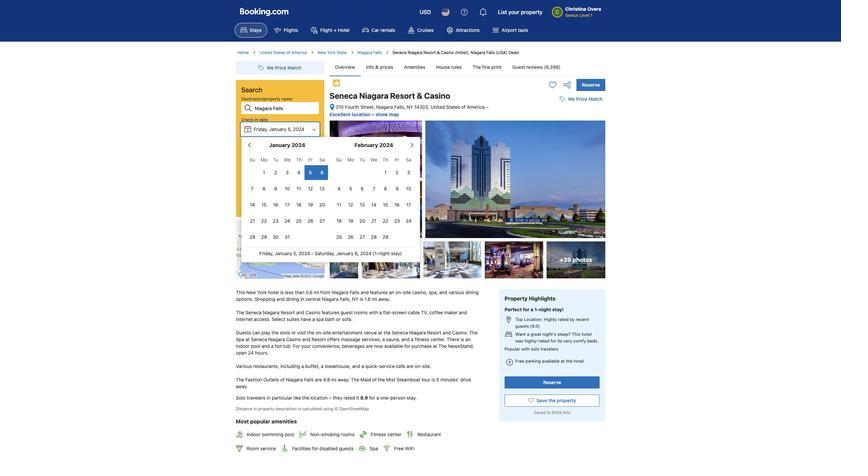 Task type: vqa. For each thing, say whether or not it's contained in the screenshot.
27 within 'CHECKBOX'
yes



Task type: locate. For each thing, give the bounding box(es) containing it.
2 14 from the left
[[371, 202, 377, 208]]

29 left the 30
[[261, 234, 267, 240]]

25 left 26 january 2024 checkbox
[[296, 218, 302, 224]]

christina overa genius level 1
[[566, 6, 601, 18]]

the left the fine
[[473, 64, 481, 70]]

12 for 12 february 2024 option
[[348, 202, 353, 208]]

seneca up 310
[[330, 91, 358, 100]]

resort
[[424, 50, 436, 55], [390, 91, 415, 100], [281, 310, 295, 315], [427, 330, 442, 336], [312, 337, 326, 342]]

massage
[[341, 337, 361, 342]]

20 inside '20 february 2024' checkbox
[[360, 218, 365, 224]]

1 tu from the left
[[273, 157, 278, 163]]

name:
[[282, 96, 293, 101]]

10 February 2024 checkbox
[[403, 181, 415, 196]]

1 vertical spatial rated
[[539, 338, 550, 344]]

10 January 2024 checkbox
[[282, 181, 293, 196]]

property inside dropdown button
[[557, 398, 576, 404]]

rated inside want a great night's sleep? this hotel was highly-rated for its very comfy beds.
[[539, 338, 550, 344]]

23 left 24 january 2024 checkbox
[[273, 218, 279, 224]]

23 inside option
[[273, 218, 279, 224]]

6 right 5 option
[[321, 170, 324, 175]]

2 21 from the left
[[372, 218, 376, 224]]

1 vertical spatial property
[[557, 398, 576, 404]]

save the property button
[[505, 395, 600, 407]]

1 vertical spatial ny
[[352, 296, 359, 302]]

fashion
[[246, 377, 262, 383]]

service left cafe
[[379, 363, 395, 369]]

saturday, right - at the left of the page
[[315, 251, 335, 256]]

6 for 6 checkbox
[[361, 186, 364, 191]]

1 10 from the left
[[285, 186, 290, 191]]

friday, up the out
[[254, 126, 268, 132]]

destination/property
[[241, 96, 280, 101]]

25 inside option
[[336, 234, 342, 240]]

2 28 from the left
[[371, 234, 377, 240]]

1 vertical spatial to
[[547, 410, 551, 415]]

falls, inside 310 fourth street, niagara falls, ny 14303, united states of america – excellent location – show map
[[394, 104, 405, 110]]

site.
[[422, 363, 432, 369]]

map right 'show'
[[389, 111, 399, 117]]

rated left it at the left bottom of the page
[[344, 395, 355, 401]]

23 inside option
[[394, 218, 400, 224]]

6, down 27 option
[[355, 251, 359, 256]]

overview link
[[330, 58, 361, 76]]

0 horizontal spatial 24
[[248, 350, 254, 356]]

27 inside checkbox
[[319, 218, 325, 224]]

we up very at the right of the page
[[568, 96, 575, 102]]

2 9 from the left
[[396, 186, 399, 191]]

amenities link
[[399, 58, 431, 76]]

info & prices
[[366, 64, 393, 70]]

15 inside checkbox
[[383, 202, 388, 208]]

hotel
[[558, 154, 568, 159], [268, 290, 279, 295], [582, 331, 592, 337], [574, 358, 584, 364]]

1 horizontal spatial rated
[[539, 338, 550, 344]]

guest
[[341, 310, 353, 315]]

match for rightmost we price match dropdown button
[[589, 96, 603, 102]]

ny inside 310 fourth street, niagara falls, ny 14303, united states of america – excellent location – show map
[[407, 104, 413, 110]]

1.6
[[365, 296, 371, 302]]

2 vertical spatial property
[[258, 406, 275, 412]]

1 horizontal spatial dining
[[466, 290, 479, 295]]

mo for february
[[347, 157, 354, 163]]

2 mo from the left
[[347, 157, 354, 163]]

hotel inside want a great night's sleep? this hotel was highly-rated for its very comfy beds.
[[582, 331, 592, 337]]

search section
[[233, 56, 420, 279]]

22
[[261, 218, 267, 224], [383, 218, 388, 224]]

1 vertical spatial 5,
[[293, 251, 297, 256]]

0 vertical spatial 25
[[296, 218, 302, 224]]

7
[[251, 186, 254, 191], [373, 186, 375, 191]]

they
[[333, 395, 343, 401]]

2 sa from the left
[[406, 157, 412, 163]]

16 for "16 january 2024" checkbox
[[273, 202, 278, 208]]

0 horizontal spatial su
[[250, 157, 255, 163]]

0 vertical spatial property
[[521, 9, 543, 15]]

6 January 2024 checkbox
[[316, 165, 328, 180]]

falls up guest at the left of the page
[[350, 290, 359, 295]]

14 inside checkbox
[[371, 202, 377, 208]]

1 8 from the left
[[263, 186, 266, 191]]

3 inside 'option'
[[286, 170, 289, 175]]

friday,
[[254, 126, 268, 132], [259, 251, 274, 256]]

1 vertical spatial 12
[[348, 202, 353, 208]]

4
[[297, 170, 300, 175], [338, 186, 341, 191]]

0 horizontal spatial 10
[[285, 186, 290, 191]]

18 inside checkbox
[[337, 218, 342, 224]]

7 inside 'checkbox'
[[373, 186, 375, 191]]

the left maid
[[351, 377, 359, 383]]

usd
[[420, 9, 431, 15]]

4 for 4 "checkbox" on the top left of page
[[338, 186, 341, 191]]

24 inside this new york hotel is less than 0.6 mi from niagara falls and features an on-site casino, spa, and various dining options. shopping and dining in central niagara falls, ny is 1.6 mi away. the seneca niagara resort and casino features guest rooms with a flat-screen cable tv, coffee maker and internet access. select suites have a spa bath or sofa. guests can play the slots or visit the on-site entertainment venue at the seneca niagara resort and casino. the spa at seneca niagara casino and resort offers massage services, a sauna, and a fitness center. there is an indoor pool and a hot tub. for your convenience, beverages are now available for purchase at the newsstand, open 24 hours. various restaurants, including a buffet, a steakhouse, and a quick-service cafe are on-site. the fashion outlets of niagara falls are 4.8 mi away. the maid of the mist steamboat tour is 5 minutes' drive away.
[[248, 350, 254, 356]]

12 February 2024 checkbox
[[345, 198, 357, 212]]

check-
[[241, 117, 255, 122], [241, 137, 255, 142]]

18 right 17 option
[[296, 202, 302, 208]]

for
[[293, 343, 300, 349]]

rooms inside this new york hotel is less than 0.6 mi from niagara falls and features an on-site casino, spa, and various dining options. shopping and dining in central niagara falls, ny is 1.6 mi away. the seneca niagara resort and casino features guest rooms with a flat-screen cable tv, coffee maker and internet access. select suites have a spa bath or sofa. guests can play the slots or visit the on-site entertainment venue at the seneca niagara resort and casino. the spa at seneca niagara casino and resort offers massage services, a sauna, and a fitness center. there is an indoor pool and a hot tub. for your convenience, beverages are now available for purchase at the newsstand, open 24 hours. various restaurants, including a buffet, a steakhouse, and a quick-service cafe are on-site. the fashion outlets of niagara falls are 4.8 mi away. the maid of the mist steamboat tour is 5 minutes' drive away.
[[354, 310, 368, 315]]

visit
[[297, 330, 306, 336]]

2 th from the left
[[383, 157, 388, 163]]

15 inside option
[[262, 202, 267, 208]]

sa up 6 cell
[[319, 157, 325, 163]]

1- up location:
[[535, 307, 539, 312]]

hotel left our
[[558, 154, 568, 159]]

0 horizontal spatial mo
[[261, 157, 268, 163]]

1 vertical spatial an
[[466, 337, 471, 342]]

than
[[295, 290, 305, 295]]

property for your
[[521, 9, 543, 15]]

states right 14303,
[[446, 104, 460, 110]]

0 horizontal spatial 7
[[251, 186, 254, 191]]

1 vertical spatial 26
[[348, 234, 354, 240]]

0 horizontal spatial spa
[[236, 337, 244, 342]]

1 inside christina overa genius level 1
[[591, 13, 593, 18]]

31
[[285, 234, 290, 240]]

8 February 2024 checkbox
[[380, 181, 391, 196]]

previous image
[[516, 160, 520, 164]]

is right tour
[[432, 377, 435, 383]]

th for february 2024
[[383, 157, 388, 163]]

2 check- from the top
[[241, 137, 255, 142]]

1 horizontal spatial 14
[[371, 202, 377, 208]]

2024 up "5" cell
[[299, 146, 311, 152]]

1 22 from the left
[[261, 218, 267, 224]]

solo
[[531, 346, 540, 352]]

26 inside checkbox
[[308, 218, 313, 224]]

2 8 from the left
[[384, 186, 387, 191]]

2 23 from the left
[[394, 218, 400, 224]]

spa down fitness in the bottom of the page
[[370, 446, 378, 451]]

12 right 11 option
[[308, 186, 313, 191]]

0 horizontal spatial 5,
[[288, 126, 292, 132]]

0 horizontal spatial to
[[547, 410, 551, 415]]

2 29 from the left
[[383, 234, 388, 240]]

0 horizontal spatial fr
[[308, 157, 313, 163]]

30 January 2024 checkbox
[[270, 230, 282, 245]]

29 right "28" checkbox
[[383, 234, 388, 240]]

free left wifi at the bottom of page
[[394, 446, 404, 451]]

free for free wifi
[[394, 446, 404, 451]]

6,
[[294, 146, 298, 152], [355, 251, 359, 256]]

a inside want a great night's sleep? this hotel was highly-rated for its very comfy beds.
[[527, 331, 530, 337]]

10 for 10 february 2024 option
[[406, 186, 411, 191]]

28 for 28 checkbox
[[250, 234, 255, 240]]

attractions link
[[441, 23, 486, 38]]

free
[[516, 358, 525, 364], [394, 446, 404, 451]]

check- up 1-night stay
[[241, 137, 255, 142]]

2024 down the friday, january 5, 2024
[[292, 142, 305, 148]]

room inside room was perfect for our 2 night stay.  location of hotel is good to attractions in niagara falls usa and canada.
[[524, 149, 535, 154]]

mo for january
[[261, 157, 268, 163]]

18 for 18 checkbox
[[337, 218, 342, 224]]

15 right 14 option
[[262, 202, 267, 208]]

minutes'
[[441, 377, 459, 383]]

1 horizontal spatial stay.
[[524, 154, 533, 159]]

in down perfect
[[547, 159, 550, 164]]

9 January 2024 checkbox
[[270, 181, 282, 196]]

outlets
[[263, 377, 279, 383]]

saturday, inside button
[[254, 146, 274, 152]]

location:
[[524, 317, 543, 322]]

reserve for reserve button to the top
[[582, 82, 600, 88]]

1 14 from the left
[[250, 202, 255, 208]]

1 vertical spatial &
[[375, 64, 379, 70]]

0 vertical spatial dining
[[466, 290, 479, 295]]

1 vertical spatial your
[[301, 343, 311, 349]]

facilities for disabled guests
[[292, 446, 354, 451]]

hours.
[[255, 350, 269, 356]]

6 cell
[[316, 164, 328, 180]]

rated inside top location: highly rated by recent guests (9.0)
[[558, 317, 569, 322]]

with left flat-
[[369, 310, 378, 315]]

property up most popular amenities on the left of the page
[[258, 406, 275, 412]]

1 16 from the left
[[273, 202, 278, 208]]

26 left 27 option
[[348, 234, 354, 240]]

this up comfy
[[572, 331, 581, 337]]

rated for want a great night's sleep? this hotel was highly-rated for its very comfy beds.
[[539, 338, 550, 344]]

genius
[[566, 13, 579, 18]]

check-out date
[[241, 137, 271, 142]]

16 January 2024 checkbox
[[270, 198, 282, 212]]

hotel down comfy
[[574, 358, 584, 364]]

donna
[[531, 188, 543, 193]]

stay.
[[524, 154, 533, 159], [407, 395, 417, 401]]

2 horizontal spatial property
[[557, 398, 576, 404]]

21 January 2024 checkbox
[[247, 214, 258, 228]]

in
[[255, 117, 258, 122], [547, 159, 550, 164], [301, 296, 304, 302], [267, 395, 271, 401], [254, 406, 257, 412]]

smoking
[[322, 432, 340, 437]]

2 horizontal spatial united
[[550, 188, 563, 193]]

25 left 26 february 2024 option
[[336, 234, 342, 240]]

18 for 18 option
[[296, 202, 302, 208]]

click to open map view image
[[330, 103, 335, 111]]

for left work
[[272, 183, 277, 188]]

to
[[586, 154, 590, 159], [547, 410, 551, 415]]

0 horizontal spatial search
[[241, 86, 262, 94]]

1 21 from the left
[[250, 218, 255, 224]]

+39
[[560, 256, 571, 263]]

su for february
[[336, 157, 342, 163]]

fr up 2 february 2024 option
[[395, 157, 399, 163]]

24 for 24 checkbox
[[406, 218, 412, 224]]

0 vertical spatial price
[[275, 65, 286, 71]]

1 horizontal spatial was
[[536, 149, 544, 154]]

1 horizontal spatial 15
[[383, 202, 388, 208]]

1 grid from the left
[[247, 153, 328, 245]]

2 inside option
[[396, 170, 399, 175]]

night's
[[543, 331, 556, 337]]

0 vertical spatial 6,
[[294, 146, 298, 152]]

date right the out
[[262, 137, 271, 142]]

1 February 2024 checkbox
[[380, 165, 391, 180]]

maid
[[361, 377, 371, 383]]

with inside this new york hotel is less than 0.6 mi from niagara falls and features an on-site casino, spa, and various dining options. shopping and dining in central niagara falls, ny is 1.6 mi away. the seneca niagara resort and casino features guest rooms with a flat-screen cable tv, coffee maker and internet access. select suites have a spa bath or sofa. guests can play the slots or visit the on-site entertainment venue at the seneca niagara resort and casino. the spa at seneca niagara casino and resort offers massage services, a sauna, and a fitness center. there is an indoor pool and a hot tub. for your convenience, beverages are now available for purchase at the newsstand, open 24 hours. various restaurants, including a buffet, a steakhouse, and a quick-service cafe are on-site. the fashion outlets of niagara falls are 4.8 mi away. the maid of the mist steamboat tour is 5 minutes' drive away.
[[369, 310, 378, 315]]

26 inside option
[[348, 234, 354, 240]]

0 vertical spatial this
[[236, 290, 245, 295]]

1 vertical spatial room
[[247, 446, 259, 451]]

0 vertical spatial reviews
[[527, 64, 543, 70]]

0 vertical spatial available
[[384, 343, 403, 349]]

map inside 310 fourth street, niagara falls, ny 14303, united states of america – excellent location – show map
[[389, 111, 399, 117]]

january for friday, january 5, 2024 - saturday, january 6, 2024 (1-night stay)
[[275, 251, 292, 256]]

a up highly-
[[527, 331, 530, 337]]

1 horizontal spatial price
[[576, 96, 588, 102]]

site
[[403, 290, 411, 295], [323, 330, 331, 336]]

in down than
[[301, 296, 304, 302]]

away. up solo
[[236, 384, 248, 389]]

convenience,
[[312, 343, 341, 349]]

we down "saturday, january 6, 2024" on the top of the page
[[284, 157, 291, 163]]

1 for january 2024
[[263, 170, 265, 175]]

6, up 4 checkbox
[[294, 146, 298, 152]]

5 inside 5 option
[[309, 170, 312, 175]]

sauna,
[[386, 337, 401, 342]]

16 inside option
[[395, 202, 400, 208]]

rooms right the smoking
[[341, 432, 355, 437]]

rated very good element
[[521, 127, 585, 135]]

9 February 2024 checkbox
[[391, 181, 403, 196]]

2 3 from the left
[[407, 170, 410, 175]]

to inside room was perfect for our 2 night stay.  location of hotel is good to attractions in niagara falls usa and canada.
[[586, 154, 590, 159]]

2 horizontal spatial mi
[[372, 296, 377, 302]]

1 horizontal spatial room
[[524, 149, 535, 154]]

0 vertical spatial or
[[336, 316, 341, 322]]

1 horizontal spatial 4
[[338, 186, 341, 191]]

was inside want a great night's sleep? this hotel was highly-rated for its very comfy beds.
[[516, 338, 524, 344]]

saturday, down the out
[[254, 146, 274, 152]]

21 inside "checkbox"
[[372, 218, 376, 224]]

sa for january 2024
[[319, 157, 325, 163]]

15 February 2024 checkbox
[[380, 198, 391, 212]]

14 for 14 checkbox
[[371, 202, 377, 208]]

a
[[531, 307, 534, 312], [379, 310, 382, 315], [312, 316, 315, 322], [527, 331, 530, 337], [382, 337, 385, 342], [411, 337, 414, 342], [271, 343, 274, 349], [302, 363, 304, 369], [321, 363, 324, 369], [362, 363, 364, 369], [377, 395, 379, 401]]

night inside room was perfect for our 2 night stay.  location of hotel is good to attractions in niagara falls usa and canada.
[[580, 149, 590, 154]]

27 right 26 january 2024 checkbox
[[319, 218, 325, 224]]

united states of america up 9.0
[[550, 188, 598, 193]]

2024 inside button
[[299, 146, 311, 152]]

0 horizontal spatial 28
[[250, 234, 255, 240]]

1 29 from the left
[[261, 234, 267, 240]]

25 inside checkbox
[[296, 218, 302, 224]]

2 grid from the left
[[333, 153, 415, 245]]

21 left 22 february 2024 option
[[372, 218, 376, 224]]

mo up 1 january 2024 option
[[261, 157, 268, 163]]

rooms
[[354, 310, 368, 315], [341, 432, 355, 437]]

0 horizontal spatial 2
[[274, 170, 277, 175]]

away. up flat-
[[379, 296, 390, 302]]

united inside united states of america link
[[260, 50, 272, 55]]

& for seneca niagara resort & casino (hotel), niagara falls (usa) deals
[[437, 50, 440, 55]]

1 23 from the left
[[273, 218, 279, 224]]

1 fr from the left
[[308, 157, 313, 163]]

11 inside checkbox
[[337, 202, 341, 208]]

0 vertical spatial stay.
[[524, 154, 533, 159]]

29 for the 29 checkbox
[[383, 234, 388, 240]]

steamboat
[[397, 377, 420, 383]]

0 horizontal spatial 4
[[297, 170, 300, 175]]

2 inside checkbox
[[274, 170, 277, 175]]

1 horizontal spatial reviews
[[571, 134, 585, 139]]

28 January 2024 checkbox
[[247, 230, 258, 245]]

1 horizontal spatial 25
[[336, 234, 342, 240]]

site left casino,
[[403, 290, 411, 295]]

310 fourth street, niagara falls, ny 14303, united states of america – excellent location – show map
[[330, 104, 489, 117]]

1 3 from the left
[[286, 170, 289, 175]]

sa for february 2024
[[406, 157, 412, 163]]

available inside this new york hotel is less than 0.6 mi from niagara falls and features an on-site casino, spa, and various dining options. shopping and dining in central niagara falls, ny is 1.6 mi away. the seneca niagara resort and casino features guest rooms with a flat-screen cable tv, coffee maker and internet access. select suites have a spa bath or sofa. guests can play the slots or visit the on-site entertainment venue at the seneca niagara resort and casino. the spa at seneca niagara casino and resort offers massage services, a sauna, and a fitness center. there is an indoor pool and a hot tub. for your convenience, beverages are now available for purchase at the newsstand, open 24 hours. various restaurants, including a buffet, a steakhouse, and a quick-service cafe are on-site. the fashion outlets of niagara falls are 4.8 mi away. the maid of the mist steamboat tour is 5 minutes' drive away.
[[384, 343, 403, 349]]

14 for 14 option
[[250, 202, 255, 208]]

0 vertical spatial are
[[366, 343, 373, 349]]

0 vertical spatial 27
[[319, 218, 325, 224]]

photos
[[573, 256, 592, 263]]

quick-
[[366, 363, 379, 369]]

1 vertical spatial dining
[[286, 296, 299, 302]]

in inside room was perfect for our 2 night stay.  location of hotel is good to attractions in niagara falls usa and canada.
[[547, 159, 550, 164]]

2 for february 2024
[[396, 170, 399, 175]]

guest
[[513, 64, 525, 70]]

are down services,
[[366, 343, 373, 349]]

4 inside "checkbox"
[[338, 186, 341, 191]]

22 January 2024 checkbox
[[258, 214, 270, 228]]

1 vertical spatial we price match button
[[557, 93, 605, 105]]

traveling
[[254, 183, 271, 188]]

america
[[291, 50, 307, 55], [467, 104, 485, 110], [582, 188, 598, 193]]

1 horizontal spatial property
[[521, 9, 543, 15]]

13 February 2024 checkbox
[[357, 198, 368, 212]]

reserve
[[582, 82, 600, 88], [544, 380, 561, 385]]

7 for 7 checkbox
[[251, 186, 254, 191]]

6, inside button
[[294, 146, 298, 152]]

27 for 27 option
[[360, 234, 365, 240]]

19 inside checkbox
[[348, 218, 353, 224]]

pool up hours.
[[251, 343, 260, 349]]

6 inside cell
[[321, 170, 324, 175]]

11 left 12 february 2024 option
[[337, 202, 341, 208]]

24 right '23 february 2024' option on the top of page
[[406, 218, 412, 224]]

for right 8.9
[[369, 395, 375, 401]]

fr up "5" cell
[[308, 157, 313, 163]]

street,
[[361, 104, 375, 110]]

niagara down perfect
[[551, 159, 567, 164]]

amenities
[[404, 64, 426, 70]]

19 February 2024 checkbox
[[345, 214, 357, 228]]

26 February 2024 checkbox
[[345, 230, 357, 245]]

24
[[285, 218, 290, 224], [406, 218, 412, 224], [248, 350, 254, 356]]

21
[[250, 218, 255, 224], [372, 218, 376, 224]]

rated down night's
[[539, 338, 550, 344]]

19 inside option
[[308, 202, 313, 208]]

1 horizontal spatial new
[[318, 50, 326, 55]]

pool inside this new york hotel is less than 0.6 mi from niagara falls and features an on-site casino, spa, and various dining options. shopping and dining in central niagara falls, ny is 1.6 mi away. the seneca niagara resort and casino features guest rooms with a flat-screen cable tv, coffee maker and internet access. select suites have a spa bath or sofa. guests can play the slots or visit the on-site entertainment venue at the seneca niagara resort and casino. the spa at seneca niagara casino and resort offers massage services, a sauna, and a fitness center. there is an indoor pool and a hot tub. for your convenience, beverages are now available for purchase at the newsstand, open 24 hours. various restaurants, including a buffet, a steakhouse, and a quick-service cafe are on-site. the fashion outlets of niagara falls are 4.8 mi away. the maid of the mist steamboat tour is 5 minutes' drive away.
[[251, 343, 260, 349]]

18 inside option
[[296, 202, 302, 208]]

7 left traveling
[[251, 186, 254, 191]]

map right on
[[286, 252, 295, 258]]

2 10 from the left
[[406, 186, 411, 191]]

for inside want a great night's sleep? this hotel was highly-rated for its very comfy beds.
[[551, 338, 556, 344]]

6 February 2024 checkbox
[[357, 181, 368, 196]]

3 February 2024 checkbox
[[403, 165, 415, 180]]

i'm
[[247, 183, 253, 188]]

we price match for we price match dropdown button inside search section
[[267, 65, 302, 71]]

1 7 from the left
[[251, 186, 254, 191]]

or
[[336, 316, 341, 322], [292, 330, 296, 336]]

highlights
[[529, 296, 556, 302]]

fr for february 2024
[[395, 157, 399, 163]]

1 15 from the left
[[262, 202, 267, 208]]

27 January 2024 checkbox
[[316, 214, 328, 228]]

5 right 4 checkbox
[[309, 170, 312, 175]]

3 for january 2024
[[286, 170, 289, 175]]

booking.com image
[[240, 8, 288, 16]]

8 right 7 february 2024 'checkbox'
[[384, 186, 387, 191]]

car rentals
[[372, 27, 395, 33]]

reserve button
[[577, 79, 605, 91], [505, 377, 600, 389]]

27
[[319, 218, 325, 224], [360, 234, 365, 240]]

new
[[318, 50, 326, 55], [246, 290, 256, 295]]

2 15 from the left
[[383, 202, 388, 208]]

0 vertical spatial location
[[352, 111, 371, 117]]

20
[[319, 202, 325, 208], [360, 218, 365, 224]]

valign  initial image
[[332, 79, 340, 87]]

29 for 29 checkbox
[[261, 234, 267, 240]]

seneca down can
[[251, 337, 267, 342]]

0 vertical spatial united
[[260, 50, 272, 55]]

1 sa from the left
[[319, 157, 325, 163]]

of inside room was perfect for our 2 night stay.  location of hotel is good to attractions in niagara falls usa and canada.
[[553, 154, 557, 159]]

18 left 19 checkbox
[[337, 218, 342, 224]]

5 cell
[[305, 164, 316, 180]]

2 fr from the left
[[395, 157, 399, 163]]

3 inside checkbox
[[407, 170, 410, 175]]

0 horizontal spatial mi
[[314, 290, 319, 295]]

the inside dropdown button
[[549, 398, 556, 404]]

property
[[521, 9, 543, 15], [557, 398, 576, 404], [258, 406, 275, 412]]

property up 'taxis'
[[521, 9, 543, 15]]

0 vertical spatial with
[[369, 310, 378, 315]]

0 horizontal spatial 26
[[308, 218, 313, 224]]

12 for 12 option at left top
[[308, 186, 313, 191]]

12 left the 13 february 2024 option
[[348, 202, 353, 208]]

january inside button
[[275, 146, 293, 152]]

10 for 10 january 2024 option
[[285, 186, 290, 191]]

2 22 from the left
[[383, 218, 388, 224]]

&
[[437, 50, 440, 55], [375, 64, 379, 70], [417, 91, 423, 100]]

or left visit
[[292, 330, 296, 336]]

16 February 2024 checkbox
[[391, 198, 403, 212]]

21 inside option
[[250, 218, 255, 224]]

1 horizontal spatial 2
[[396, 170, 399, 175]]

13 inside checkbox
[[320, 186, 325, 191]]

a left "spa"
[[312, 316, 315, 322]]

1 vertical spatial excellent
[[521, 206, 542, 212]]

recent
[[576, 317, 589, 322]]

free for free parking available at the hotel
[[516, 358, 525, 364]]

0 vertical spatial rooms
[[354, 310, 368, 315]]

5
[[247, 128, 249, 132], [309, 170, 312, 175], [349, 186, 352, 191], [437, 377, 439, 383]]

falls,
[[394, 104, 405, 110], [340, 296, 351, 302]]

comfy
[[574, 338, 586, 344]]

0 horizontal spatial united
[[260, 50, 272, 55]]

24 right the open
[[248, 350, 254, 356]]

1 vertical spatial are
[[407, 363, 414, 369]]

1 horizontal spatial service
[[379, 363, 395, 369]]

26 for 26 february 2024 option
[[348, 234, 354, 240]]

21 for 21 "checkbox"
[[372, 218, 376, 224]]

1 horizontal spatial 3
[[407, 170, 410, 175]]

0 vertical spatial travelers
[[541, 346, 559, 352]]

the fine print link
[[467, 58, 507, 76]]

22 inside checkbox
[[261, 218, 267, 224]]

0 horizontal spatial ny
[[352, 296, 359, 302]]

excellent
[[330, 111, 351, 117], [521, 206, 542, 212]]

28 for "28" checkbox
[[371, 234, 377, 240]]

and inside room was perfect for our 2 night stay.  location of hotel is good to attractions in niagara falls usa and canada.
[[524, 164, 531, 170]]

1 th from the left
[[296, 157, 302, 163]]

0 vertical spatial reserve button
[[577, 79, 605, 91]]

1 mo from the left
[[261, 157, 268, 163]]

1 vertical spatial with
[[522, 346, 530, 352]]

0 horizontal spatial tu
[[273, 157, 278, 163]]

0 vertical spatial falls,
[[394, 104, 405, 110]]

22 inside option
[[383, 218, 388, 224]]

property for the
[[557, 398, 576, 404]]

1 vertical spatial york
[[257, 290, 267, 295]]

5 January 2024 checkbox
[[305, 165, 316, 180]]

states right donna
[[564, 188, 576, 193]]

we price match inside search section
[[267, 65, 302, 71]]

falls, up guest at the left of the page
[[340, 296, 351, 302]]

casino up for on the bottom left of page
[[286, 337, 301, 342]]

1 horizontal spatial 23
[[394, 218, 400, 224]]

0 horizontal spatial was
[[516, 338, 524, 344]]

niagara up 'show'
[[376, 104, 393, 110]]

2 17 from the left
[[406, 202, 411, 208]]

1 check- from the top
[[241, 117, 255, 122]]

and right "shopping"
[[277, 296, 285, 302]]

price inside search section
[[275, 65, 286, 71]]

1 su from the left
[[250, 157, 255, 163]]

match inside search section
[[288, 65, 302, 71]]

(9.0)
[[530, 323, 540, 329]]

rules
[[451, 64, 462, 70]]

20 inside 20 january 2024 checkbox
[[319, 202, 325, 208]]

& right info
[[375, 64, 379, 70]]

1- left stay
[[241, 158, 245, 163]]

24 February 2024 checkbox
[[403, 214, 415, 228]]

0 horizontal spatial price
[[275, 65, 286, 71]]

york left state
[[327, 50, 336, 55]]

reviews inside guest reviews (6,398) link
[[527, 64, 543, 70]]

excellent location – show map button
[[330, 111, 399, 117]]

room up attractions on the top of page
[[524, 149, 535, 154]]

1 horizontal spatial &
[[417, 91, 423, 100]]

1 vertical spatial map
[[286, 252, 295, 258]]

united right 14303,
[[431, 104, 445, 110]]

0 horizontal spatial &
[[375, 64, 379, 70]]

15 for '15' checkbox
[[383, 202, 388, 208]]

11 left 12 option at left top
[[297, 186, 301, 191]]

overa
[[588, 6, 601, 12]]

york inside this new york hotel is less than 0.6 mi from niagara falls and features an on-site casino, spa, and various dining options. shopping and dining in central niagara falls, ny is 1.6 mi away. the seneca niagara resort and casino features guest rooms with a flat-screen cable tv, coffee maker and internet access. select suites have a spa bath or sofa. guests can play the slots or visit the on-site entertainment venue at the seneca niagara resort and casino. the spa at seneca niagara casino and resort offers massage services, a sauna, and a fitness center. there is an indoor pool and a hot tub. for your convenience, beverages are now available for purchase at the newsstand, open 24 hours. various restaurants, including a buffet, a steakhouse, and a quick-service cafe are on-site. the fashion outlets of niagara falls are 4.8 mi away. the maid of the mist steamboat tour is 5 minutes' drive away.
[[257, 290, 267, 295]]

29 February 2024 checkbox
[[380, 230, 391, 245]]

14 January 2024 checkbox
[[247, 198, 258, 212]]

1 horizontal spatial reserve
[[582, 82, 600, 88]]

19 for 19 checkbox
[[348, 218, 353, 224]]

we price match up good
[[568, 96, 603, 102]]

niagara inside room was perfect for our 2 night stay.  location of hotel is good to attractions in niagara falls usa and canada.
[[551, 159, 567, 164]]

1 vertical spatial 4
[[338, 186, 341, 191]]

and right sauna,
[[402, 337, 410, 342]]

1 28 from the left
[[250, 234, 255, 240]]

travelers right solo
[[247, 395, 266, 401]]

2 su from the left
[[336, 157, 342, 163]]

away. down the 'steakhouse,'
[[338, 377, 350, 383]]

of
[[286, 50, 290, 55], [461, 104, 466, 110], [553, 154, 557, 159], [577, 188, 581, 193], [280, 377, 285, 383], [372, 377, 377, 383]]

car
[[372, 27, 379, 33]]

8 inside option
[[263, 186, 266, 191]]

is left less
[[280, 290, 284, 295]]

and up 1.6
[[361, 290, 369, 295]]

20 for 20 january 2024 checkbox
[[319, 202, 325, 208]]

2 tu from the left
[[360, 157, 365, 163]]

26 for 26 january 2024 checkbox
[[308, 218, 313, 224]]

2 7 from the left
[[373, 186, 375, 191]]

non-smoking rooms
[[310, 432, 355, 437]]

states
[[273, 50, 285, 55], [446, 104, 460, 110], [564, 188, 576, 193]]

13 inside option
[[360, 202, 365, 208]]

2 16 from the left
[[395, 202, 400, 208]]

22 February 2024 checkbox
[[380, 214, 391, 228]]

we price match button down united states of america link
[[256, 62, 304, 74]]

0 horizontal spatial 6
[[321, 170, 324, 175]]

0 horizontal spatial with
[[369, 310, 378, 315]]

this inside this new york hotel is less than 0.6 mi from niagara falls and features an on-site casino, spa, and various dining options. shopping and dining in central niagara falls, ny is 1.6 mi away. the seneca niagara resort and casino features guest rooms with a flat-screen cable tv, coffee maker and internet access. select suites have a spa bath or sofa. guests can play the slots or visit the on-site entertainment venue at the seneca niagara resort and casino. the spa at seneca niagara casino and resort offers massage services, a sauna, and a fitness center. there is an indoor pool and a hot tub. for your convenience, beverages are now available for purchase at the newsstand, open 24 hours. various restaurants, including a buffet, a steakhouse, and a quick-service cafe are on-site. the fashion outlets of niagara falls are 4.8 mi away. the maid of the mist steamboat tour is 5 minutes' drive away.
[[236, 290, 245, 295]]

27 inside option
[[360, 234, 365, 240]]

8 inside option
[[384, 186, 387, 191]]

casino
[[441, 50, 454, 55], [424, 91, 450, 100], [306, 310, 320, 315], [286, 337, 301, 342]]

Where are you going? field
[[252, 102, 319, 114]]

the right casino.
[[470, 330, 478, 336]]

grid
[[247, 153, 328, 245], [333, 153, 415, 245]]

1 9 from the left
[[274, 186, 277, 191]]

1 17 from the left
[[285, 202, 290, 208]]

date for check-out date
[[262, 137, 271, 142]]

tu for january
[[273, 157, 278, 163]]

0 horizontal spatial away.
[[236, 384, 248, 389]]

york up "shopping"
[[257, 290, 267, 295]]

310
[[336, 104, 344, 110]]

2 vertical spatial on-
[[415, 363, 422, 369]]

2 left 3 'option'
[[274, 170, 277, 175]]



Task type: describe. For each thing, give the bounding box(es) containing it.
17 January 2024 checkbox
[[282, 198, 293, 212]]

20 February 2024 checkbox
[[357, 214, 368, 228]]

america inside 310 fourth street, niagara falls, ny 14303, united states of america – excellent location – show map
[[467, 104, 485, 110]]

0 vertical spatial mi
[[314, 290, 319, 295]]

reserve for bottommost reserve button
[[544, 380, 561, 385]]

6 for 6 january 2024 checkbox
[[321, 170, 324, 175]]

1 horizontal spatial excellent
[[521, 206, 542, 212]]

restaurant
[[418, 432, 441, 437]]

tu for february
[[360, 157, 365, 163]]

26 January 2024 checkbox
[[305, 214, 316, 228]]

19 January 2024 checkbox
[[305, 198, 316, 212]]

2024 up january 2024
[[293, 126, 305, 132]]

screen
[[392, 310, 407, 315]]

seneca up sauna,
[[392, 330, 408, 336]]

8.5
[[589, 131, 597, 137]]

casino up "spa"
[[306, 310, 320, 315]]

top
[[516, 317, 523, 322]]

grid for january
[[247, 153, 328, 245]]

2024 left - at the left of the page
[[299, 251, 310, 256]]

niagara up 'fitness'
[[409, 330, 426, 336]]

niagara falls link
[[358, 50, 382, 56]]

the down very
[[566, 358, 573, 364]]

seneca up access.
[[246, 310, 262, 315]]

18 February 2024 checkbox
[[333, 214, 345, 228]]

new inside this new york hotel is less than 0.6 mi from niagara falls and features an on-site casino, spa, and various dining options. shopping and dining in central niagara falls, ny is 1.6 mi away. the seneca niagara resort and casino features guest rooms with a flat-screen cable tv, coffee maker and internet access. select suites have a spa bath or sofa. guests can play the slots or visit the on-site entertainment venue at the seneca niagara resort and casino. the spa at seneca niagara casino and resort offers massage services, a sauna, and a fitness center. there is an indoor pool and a hot tub. for your convenience, beverages are now available for purchase at the newsstand, open 24 hours. various restaurants, including a buffet, a steakhouse, and a quick-service cafe are on-site. the fashion outlets of niagara falls are 4.8 mi away. the maid of the mist steamboat tour is 5 minutes' drive away.
[[246, 290, 256, 295]]

25 for 25 february 2024 option
[[336, 234, 342, 240]]

the left the mist
[[378, 377, 385, 383]]

we down united states of america link
[[267, 65, 274, 71]]

cruises
[[418, 27, 434, 33]]

casino up 14303,
[[424, 91, 450, 100]]

1 horizontal spatial are
[[366, 343, 373, 349]]

17 for 17 option
[[285, 202, 290, 208]]

a left hot
[[271, 343, 274, 349]]

mist
[[386, 377, 396, 383]]

2 horizontal spatial away.
[[379, 296, 390, 302]]

27 for 27 january 2024 checkbox at left
[[319, 218, 325, 224]]

destination/property name:
[[241, 96, 293, 101]]

perfect
[[505, 307, 522, 312]]

there
[[447, 337, 460, 342]]

usa
[[579, 159, 588, 164]]

car rentals link
[[357, 23, 401, 38]]

distance
[[236, 406, 253, 412]]

the up sauna,
[[384, 330, 391, 336]]

info
[[366, 64, 374, 70]]

the down center. at the bottom of page
[[439, 343, 447, 349]]

resort up 310 fourth street, niagara falls, ny 14303, united states of america – excellent location – show map
[[390, 91, 415, 100]]

17 February 2024 checkbox
[[403, 198, 415, 212]]

1 horizontal spatial we price match button
[[557, 93, 605, 105]]

6409
[[552, 410, 562, 415]]

good
[[574, 154, 584, 159]]

disabled
[[320, 446, 338, 451]]

13 for 13 checkbox
[[320, 186, 325, 191]]

night left stay
[[245, 158, 255, 163]]

the right visit
[[307, 330, 314, 336]]

fr for january 2024
[[308, 157, 313, 163]]

1 for february 2024
[[385, 170, 387, 175]]

a left quick-
[[362, 363, 364, 369]]

th for january 2024
[[296, 157, 302, 163]]

check- for out
[[241, 137, 255, 142]]

1 vertical spatial away.
[[338, 377, 350, 383]]

3 for february 2024
[[407, 170, 410, 175]]

location!
[[543, 206, 563, 212]]

resort up center. at the bottom of page
[[427, 330, 442, 336]]

for inside room was perfect for our 2 night stay.  location of hotel is good to attractions in niagara falls usa and canada.
[[562, 149, 567, 154]]

states inside 310 fourth street, niagara falls, ny 14303, united states of america – excellent location – show map
[[446, 104, 460, 110]]

from
[[320, 290, 330, 295]]

cable
[[408, 310, 420, 315]]

1- inside search section
[[241, 158, 245, 163]]

5 February 2024 checkbox
[[345, 181, 357, 196]]

niagara up street,
[[359, 91, 389, 100]]

0 horizontal spatial travelers
[[247, 395, 266, 401]]

airport
[[502, 27, 517, 33]]

and up have at the bottom
[[296, 310, 304, 315]]

niagara right (hotel),
[[471, 50, 485, 55]]

beverages
[[342, 343, 365, 349]]

price for rightmost we price match dropdown button
[[576, 96, 588, 102]]

seneca niagara resort & casino (hotel), niagara falls (usa) deals link
[[393, 50, 519, 55]]

0 vertical spatial new
[[318, 50, 326, 55]]

and left quick-
[[352, 363, 360, 369]]

rated for solo travelers in particular like the location – they rated it 8.9 for a one-person stay.
[[344, 395, 355, 401]]

1 horizontal spatial united states of america
[[550, 188, 598, 193]]

access.
[[254, 316, 271, 322]]

resort up convenience,
[[312, 337, 326, 342]]

saved to 6409 lists
[[534, 410, 571, 415]]

8 January 2024 checkbox
[[258, 181, 270, 196]]

out
[[255, 137, 261, 142]]

flat-
[[383, 310, 392, 315]]

including
[[281, 363, 300, 369]]

is inside room was perfect for our 2 night stay.  location of hotel is good to attractions in niagara falls usa and canada.
[[569, 154, 573, 159]]

1 horizontal spatial york
[[327, 50, 336, 55]]

13 January 2024 checkbox
[[316, 181, 328, 196]]

tub.
[[283, 343, 292, 349]]

31 January 2024 checkbox
[[282, 230, 293, 245]]

1 vertical spatial rooms
[[341, 432, 355, 437]]

home link
[[238, 50, 249, 56]]

17 for '17' option
[[406, 202, 411, 208]]

1 vertical spatial saturday,
[[315, 251, 335, 256]]

now
[[374, 343, 383, 349]]

we price match button inside search section
[[256, 62, 304, 74]]

1 vertical spatial guests
[[339, 446, 354, 451]]

1 vertical spatial stay.
[[407, 395, 417, 401]]

2 February 2024 checkbox
[[391, 165, 403, 180]]

bath
[[325, 316, 335, 322]]

in left particular
[[267, 395, 271, 401]]

is left 1.6
[[360, 296, 363, 302]]

most popular amenities
[[236, 419, 297, 425]]

seneca niagara resort & casino
[[330, 91, 450, 100]]

23 February 2024 checkbox
[[391, 214, 403, 228]]

0 horizontal spatial service
[[260, 446, 276, 451]]

1 vertical spatial –
[[372, 111, 375, 117]]

2024 left the (1-
[[360, 251, 372, 256]]

2 vertical spatial –
[[329, 395, 332, 401]]

excellent inside 310 fourth street, niagara falls, ny 14303, united states of america – excellent location – show map
[[330, 111, 351, 117]]

5 down check-in date
[[247, 128, 249, 132]]

niagara up info
[[358, 50, 372, 55]]

stay
[[256, 158, 264, 163]]

5, for friday, january 5, 2024 - saturday, january 6, 2024 (1-night stay)
[[293, 251, 297, 256]]

0 horizontal spatial or
[[292, 330, 296, 336]]

0 vertical spatial your
[[509, 9, 520, 15]]

0 vertical spatial america
[[291, 50, 307, 55]]

great
[[531, 331, 541, 337]]

and up hours.
[[262, 343, 270, 349]]

2 horizontal spatial states
[[564, 188, 576, 193]]

non-
[[310, 432, 322, 437]]

18 January 2024 checkbox
[[293, 198, 305, 212]]

and down visit
[[302, 337, 311, 342]]

(1-
[[373, 251, 379, 256]]

2 horizontal spatial america
[[582, 188, 598, 193]]

7 for 7 february 2024 'checkbox'
[[373, 186, 375, 191]]

hotel
[[338, 27, 350, 33]]

0 horizontal spatial dining
[[286, 296, 299, 302]]

6,398
[[559, 134, 570, 139]]

overview
[[335, 64, 355, 70]]

at down "its"
[[561, 358, 565, 364]]

23 January 2024 checkbox
[[270, 214, 282, 228]]

1 horizontal spatial mi
[[331, 377, 337, 383]]

13 for the 13 february 2024 option
[[360, 202, 365, 208]]

ny inside this new york hotel is less than 0.6 mi from niagara falls and features an on-site casino, spa, and various dining options. shopping and dining in central niagara falls, ny is 1.6 mi away. the seneca niagara resort and casino features guest rooms with a flat-screen cable tv, coffee maker and internet access. select suites have a spa bath or sofa. guests can play the slots or visit the on-site entertainment venue at the seneca niagara resort and casino. the spa at seneca niagara casino and resort offers massage services, a sauna, and a fitness center. there is an indoor pool and a hot tub. for your convenience, beverages are now available for purchase at the newsstand, open 24 hours. various restaurants, including a buffet, a steakhouse, and a quick-service cafe are on-site. the fashion outlets of niagara falls are 4.8 mi away. the maid of the mist steamboat tour is 5 minutes' drive away.
[[352, 296, 359, 302]]

1 vertical spatial on-
[[316, 330, 323, 336]]

1 January 2024 checkbox
[[258, 165, 270, 180]]

8 for 8 february 2024 option
[[384, 186, 387, 191]]

your inside this new york hotel is less than 0.6 mi from niagara falls and features an on-site casino, spa, and various dining options. shopping and dining in central niagara falls, ny is 1.6 mi away. the seneca niagara resort and casino features guest rooms with a flat-screen cable tv, coffee maker and internet access. select suites have a spa bath or sofa. guests can play the slots or visit the on-site entertainment venue at the seneca niagara resort and casino. the spa at seneca niagara casino and resort offers massage services, a sauna, and a fitness center. there is an indoor pool and a hot tub. for your convenience, beverages are now available for purchase at the newsstand, open 24 hours. various restaurants, including a buffet, a steakhouse, and a quick-service cafe are on-site. the fashion outlets of niagara falls are 4.8 mi away. the maid of the mist steamboat tour is 5 minutes' drive away.
[[301, 343, 311, 349]]

room for room service
[[247, 446, 259, 451]]

spa
[[316, 316, 324, 322]]

niagara inside 310 fourth street, niagara falls, ny 14303, united states of america – excellent location – show map
[[376, 104, 393, 110]]

0 horizontal spatial features
[[322, 310, 340, 315]]

niagara up amenities
[[408, 50, 422, 55]]

date for check-in date
[[260, 117, 268, 122]]

price for we price match dropdown button inside search section
[[275, 65, 286, 71]]

5 inside this new york hotel is less than 0.6 mi from niagara falls and features an on-site casino, spa, and various dining options. shopping and dining in central niagara falls, ny is 1.6 mi away. the seneca niagara resort and casino features guest rooms with a flat-screen cable tv, coffee maker and internet access. select suites have a spa bath or sofa. guests can play the slots or visit the on-site entertainment venue at the seneca niagara resort and casino. the spa at seneca niagara casino and resort offers massage services, a sauna, and a fitness center. there is an indoor pool and a hot tub. for your convenience, beverages are now available for purchase at the newsstand, open 24 hours. various restaurants, including a buffet, a steakhouse, and a quick-service cafe are on-site. the fashion outlets of niagara falls are 4.8 mi away. the maid of the mist steamboat tour is 5 minutes' drive away.
[[437, 377, 439, 383]]

su for january
[[250, 157, 255, 163]]

1 vertical spatial location
[[311, 395, 328, 401]]

23 for 23 january 2024 option
[[273, 218, 279, 224]]

stays link
[[235, 23, 267, 38]]

1 horizontal spatial available
[[542, 358, 560, 364]]

grid for february
[[333, 153, 415, 245]]

in right distance
[[254, 406, 257, 412]]

january for friday, january 5, 2024
[[269, 126, 287, 132]]

less
[[285, 290, 294, 295]]

falls left (usa)
[[487, 50, 495, 55]]

24 January 2024 checkbox
[[282, 214, 293, 228]]

20 for '20 february 2024' checkbox at the left top of page
[[360, 218, 365, 224]]

hotel inside this new york hotel is less than 0.6 mi from niagara falls and features an on-site casino, spa, and various dining options. shopping and dining in central niagara falls, ny is 1.6 mi away. the seneca niagara resort and casino features guest rooms with a flat-screen cable tv, coffee maker and internet access. select suites have a spa bath or sofa. guests can play the slots or visit the on-site entertainment venue at the seneca niagara resort and casino. the spa at seneca niagara casino and resort offers massage services, a sauna, and a fitness center. there is an indoor pool and a hot tub. for your convenience, beverages are now available for purchase at the newsstand, open 24 hours. various restaurants, including a buffet, a steakhouse, and a quick-service cafe are on-site. the fashion outlets of niagara falls are 4.8 mi away. the maid of the mist steamboat tour is 5 minutes' drive away.
[[268, 290, 279, 295]]

in inside search section
[[255, 117, 258, 122]]

night up highly
[[539, 307, 551, 312]]

i'm traveling for work
[[247, 183, 287, 188]]

entertainment
[[332, 330, 363, 336]]

casino up the house rules
[[441, 50, 454, 55]]

niagara down including
[[286, 377, 303, 383]]

service inside this new york hotel is less than 0.6 mi from niagara falls and features an on-site casino, spa, and various dining options. shopping and dining in central niagara falls, ny is 1.6 mi away. the seneca niagara resort and casino features guest rooms with a flat-screen cable tv, coffee maker and internet access. select suites have a spa bath or sofa. guests can play the slots or visit the on-site entertainment venue at the seneca niagara resort and casino. the spa at seneca niagara casino and resort offers massage services, a sauna, and a fitness center. there is an indoor pool and a hot tub. for your convenience, beverages are now available for purchase at the newsstand, open 24 hours. various restaurants, including a buffet, a steakhouse, and a quick-service cafe are on-site. the fashion outlets of niagara falls are 4.8 mi away. the maid of the mist steamboat tour is 5 minutes' drive away.
[[379, 363, 395, 369]]

in inside this new york hotel is less than 0.6 mi from niagara falls and features an on-site casino, spa, and various dining options. shopping and dining in central niagara falls, ny is 1.6 mi away. the seneca niagara resort and casino features guest rooms with a flat-screen cable tv, coffee maker and internet access. select suites have a spa bath or sofa. guests can play the slots or visit the on-site entertainment venue at the seneca niagara resort and casino. the spa at seneca niagara casino and resort offers massage services, a sauna, and a fitness center. there is an indoor pool and a hot tub. for your convenience, beverages are now available for purchase at the newsstand, open 24 hours. various restaurants, including a buffet, a steakhouse, and a quick-service cafe are on-site. the fashion outlets of niagara falls are 4.8 mi away. the maid of the mist steamboat tour is 5 minutes' drive away.
[[301, 296, 304, 302]]

resort up amenities
[[424, 50, 436, 55]]

23 for '23 february 2024' option on the top of page
[[394, 218, 400, 224]]

amenities
[[272, 419, 297, 425]]

on
[[279, 252, 285, 258]]

25 for 25 checkbox
[[296, 218, 302, 224]]

25 February 2024 checkbox
[[333, 230, 345, 245]]

4 for 4 checkbox
[[297, 170, 300, 175]]

0 horizontal spatial an
[[389, 290, 394, 295]]

0 vertical spatial search
[[241, 86, 262, 94]]

7 January 2024 checkbox
[[247, 181, 258, 196]]

next image
[[599, 160, 603, 164]]

your account menu christina overa genius level 1 element
[[552, 3, 604, 18]]

24 for 24 january 2024 checkbox
[[285, 218, 290, 224]]

9.0
[[590, 206, 597, 212]]

5, for friday, january 5, 2024
[[288, 126, 292, 132]]

work
[[278, 183, 287, 188]]

28 February 2024 checkbox
[[368, 230, 380, 245]]

11 January 2024 checkbox
[[293, 181, 305, 196]]

distance in property description is calculated using © openstreetmap
[[236, 406, 369, 412]]

attractions
[[456, 27, 480, 33]]

11 February 2024 checkbox
[[333, 198, 345, 212]]

25 January 2024 checkbox
[[293, 214, 305, 228]]

4 February 2024 checkbox
[[333, 181, 345, 196]]

popular
[[505, 346, 520, 352]]

0 horizontal spatial are
[[315, 377, 322, 383]]

0 vertical spatial united states of america
[[260, 50, 307, 55]]

1 vertical spatial reserve button
[[505, 377, 600, 389]]

was inside room was perfect for our 2 night stay.  location of hotel is good to attractions in niagara falls usa and canada.
[[536, 149, 544, 154]]

falls down the buffet,
[[304, 377, 314, 383]]

highly-
[[525, 338, 539, 344]]

+39 photos
[[560, 256, 592, 263]]

21 for 21 option
[[250, 218, 255, 224]]

niagara right 'from'
[[332, 290, 348, 295]]

search inside button
[[272, 198, 289, 204]]

1 horizontal spatial features
[[370, 290, 388, 295]]

0 vertical spatial states
[[273, 50, 285, 55]]

1 vertical spatial spa
[[370, 446, 378, 451]]

friday, for friday, january 5, 2024 - saturday, january 6, 2024 (1-night stay)
[[259, 251, 274, 256]]

resort up suites
[[281, 310, 295, 315]]

at down the guests
[[246, 337, 250, 342]]

night left the stay)
[[379, 251, 390, 256]]

16 for 16 february 2024 option
[[395, 202, 400, 208]]

niagara up select
[[263, 310, 280, 315]]

and right the maker at the bottom of page
[[459, 310, 467, 315]]

7 February 2024 checkbox
[[368, 181, 380, 196]]

flights
[[284, 27, 298, 33]]

22 for 22 january 2024 checkbox on the top of the page
[[261, 218, 267, 224]]

at down center. at the bottom of page
[[433, 343, 437, 349]]

4 January 2024 checkbox
[[293, 165, 305, 180]]

reviews inside very good 6,398 reviews
[[571, 134, 585, 139]]

is up newsstand,
[[461, 337, 464, 342]]

0 vertical spatial –
[[486, 104, 489, 110]]

stay. inside room was perfect for our 2 night stay.  location of hotel is good to attractions in niagara falls usa and canada.
[[524, 154, 533, 159]]

at right venue
[[378, 330, 383, 336]]

shopping
[[255, 296, 275, 302]]

21 February 2024 checkbox
[[368, 214, 380, 228]]

11 for 11 february 2024 checkbox
[[337, 202, 341, 208]]

scored 9.0 element
[[588, 204, 599, 215]]

scored 8.5 element
[[588, 128, 599, 139]]

a up location:
[[531, 307, 534, 312]]

1 horizontal spatial travelers
[[541, 346, 559, 352]]

open
[[236, 350, 247, 356]]

niagara down 'from'
[[322, 296, 339, 302]]

15 for 15 option
[[262, 202, 267, 208]]

1 horizontal spatial with
[[522, 346, 530, 352]]

tour
[[422, 377, 431, 383]]

location inside 310 fourth street, niagara falls, ny 14303, united states of america – excellent location – show map
[[352, 111, 371, 117]]

the right "like" on the bottom
[[302, 395, 309, 401]]

guest reviews (6,398) link
[[507, 58, 566, 76]]

1 vertical spatial 1-
[[535, 307, 539, 312]]

february 2024
[[355, 142, 393, 148]]

seneca up the prices
[[393, 50, 407, 55]]

14 February 2024 checkbox
[[368, 198, 380, 212]]

options.
[[236, 296, 253, 302]]

1 horizontal spatial on-
[[396, 290, 403, 295]]

property highlights
[[505, 296, 556, 302]]

8 for 8 january 2024 option
[[263, 186, 266, 191]]

and up there
[[443, 330, 451, 336]]

and right spa,
[[439, 290, 447, 295]]

want a great night's sleep? this hotel was highly-rated for its very comfy beds.
[[516, 331, 599, 344]]

falls inside room was perfect for our 2 night stay.  location of hotel is good to attractions in niagara falls usa and canada.
[[568, 159, 578, 164]]

27 February 2024 checkbox
[[357, 230, 368, 245]]

the left fashion
[[236, 377, 244, 383]]

of inside 310 fourth street, niagara falls, ny 14303, united states of america – excellent location – show map
[[461, 104, 466, 110]]

20 January 2024 checkbox
[[316, 198, 328, 212]]

2 January 2024 checkbox
[[270, 165, 282, 180]]

for left disabled
[[312, 446, 318, 451]]

2 inside room was perfect for our 2 night stay.  location of hotel is good to attractions in niagara falls usa and canada.
[[576, 149, 579, 154]]

by
[[570, 317, 575, 322]]

for inside search section
[[272, 183, 277, 188]]

15 January 2024 checkbox
[[258, 198, 270, 212]]

popular
[[250, 419, 270, 425]]

for inside this new york hotel is less than 0.6 mi from niagara falls and features an on-site casino, spa, and various dining options. shopping and dining in central niagara falls, ny is 1.6 mi away. the seneca niagara resort and casino features guest rooms with a flat-screen cable tv, coffee maker and internet access. select suites have a spa bath or sofa. guests can play the slots or visit the on-site entertainment venue at the seneca niagara resort and casino. the spa at seneca niagara casino and resort offers massage services, a sauna, and a fitness center. there is an indoor pool and a hot tub. for your convenience, beverages are now available for purchase at the newsstand, open 24 hours. various restaurants, including a buffet, a steakhouse, and a quick-service cafe are on-site. the fashion outlets of niagara falls are 4.8 mi away. the maid of the mist steamboat tour is 5 minutes' drive away.
[[405, 343, 411, 349]]

+
[[334, 27, 337, 33]]

2024 right february
[[380, 142, 393, 148]]

check- for in
[[241, 117, 255, 122]]

a right the buffet,
[[321, 363, 324, 369]]

map inside search section
[[286, 252, 295, 258]]

19 for 19 option on the top of page
[[308, 202, 313, 208]]

january for saturday, january 6, 2024
[[275, 146, 293, 152]]

for down property highlights
[[523, 307, 530, 312]]

falls up info & prices
[[373, 50, 382, 55]]

the up internet
[[236, 310, 244, 315]]

we price match for rightmost we price match dropdown button
[[568, 96, 603, 102]]

spa inside this new york hotel is less than 0.6 mi from niagara falls and features an on-site casino, spa, and various dining options. shopping and dining in central niagara falls, ny is 1.6 mi away. the seneca niagara resort and casino features guest rooms with a flat-screen cable tv, coffee maker and internet access. select suites have a spa bath or sofa. guests can play the slots or visit the on-site entertainment venue at the seneca niagara resort and casino. the spa at seneca niagara casino and resort offers massage services, a sauna, and a fitness center. there is an indoor pool and a hot tub. for your convenience, beverages are now available for purchase at the newsstand, open 24 hours. various restaurants, including a buffet, a steakhouse, and a quick-service cafe are on-site. the fashion outlets of niagara falls are 4.8 mi away. the maid of the mist steamboat tour is 5 minutes' drive away.
[[236, 337, 244, 342]]

lists
[[563, 410, 571, 415]]

a up now
[[382, 337, 385, 342]]

is down "like" on the bottom
[[298, 406, 301, 412]]

new york state link
[[318, 50, 347, 56]]

8.9
[[360, 395, 368, 401]]

hotel inside room was perfect for our 2 night stay.  location of hotel is good to attractions in niagara falls usa and canada.
[[558, 154, 568, 159]]

we down february 2024
[[371, 157, 377, 163]]

friday, january 5, 2024
[[254, 126, 305, 132]]

slots
[[280, 330, 290, 336]]

12 January 2024 checkbox
[[305, 181, 316, 196]]

a left flat-
[[379, 310, 382, 315]]

match for we price match dropdown button inside search section
[[288, 65, 302, 71]]

sofa.
[[342, 316, 353, 322]]

& for seneca niagara resort & casino
[[417, 91, 423, 100]]

1 horizontal spatial site
[[403, 290, 411, 295]]

the fine print
[[473, 64, 502, 70]]

falls, inside this new york hotel is less than 0.6 mi from niagara falls and features an on-site casino, spa, and various dining options. shopping and dining in central niagara falls, ny is 1.6 mi away. the seneca niagara resort and casino features guest rooms with a flat-screen cable tv, coffee maker and internet access. select suites have a spa bath or sofa. guests can play the slots or visit the on-site entertainment venue at the seneca niagara resort and casino. the spa at seneca niagara casino and resort offers massage services, a sauna, and a fitness center. there is an indoor pool and a hot tub. for your convenience, beverages are now available for purchase at the newsstand, open 24 hours. various restaurants, including a buffet, a steakhouse, and a quick-service cafe are on-site. the fashion outlets of niagara falls are 4.8 mi away. the maid of the mist steamboat tour is 5 minutes' drive away.
[[340, 296, 351, 302]]

various
[[449, 290, 464, 295]]

1 horizontal spatial or
[[336, 316, 341, 322]]

2 horizontal spatial on-
[[415, 363, 422, 369]]

stay)
[[391, 251, 402, 256]]

1 horizontal spatial pool
[[285, 432, 294, 437]]

flight
[[320, 27, 333, 33]]

home
[[238, 50, 249, 55]]

room for room was perfect for our 2 night stay.  location of hotel is good to attractions in niagara falls usa and canada.
[[524, 149, 535, 154]]

1 vertical spatial site
[[323, 330, 331, 336]]

house
[[436, 64, 450, 70]]

property for in
[[258, 406, 275, 412]]

a left 'fitness'
[[411, 337, 414, 342]]

the right play
[[272, 330, 279, 336]]

a left the buffet,
[[302, 363, 304, 369]]

this inside want a great night's sleep? this hotel was highly-rated for its very comfy beds.
[[572, 331, 581, 337]]

4.8
[[323, 377, 330, 383]]

29 January 2024 checkbox
[[258, 230, 270, 245]]

flight + hotel link
[[305, 23, 355, 38]]

2 horizontal spatial are
[[407, 363, 414, 369]]

united inside 310 fourth street, niagara falls, ny 14303, united states of america – excellent location – show map
[[431, 104, 445, 110]]

guests inside top location: highly rated by recent guests (9.0)
[[516, 323, 529, 329]]

5 inside 5 february 2024 option
[[349, 186, 352, 191]]

guest reviews (6,398)
[[513, 64, 561, 70]]

friday, for friday, january 5, 2024
[[254, 126, 268, 132]]

3 January 2024 checkbox
[[282, 165, 293, 180]]

show on map
[[266, 252, 295, 258]]

11 for 11 option
[[297, 186, 301, 191]]

2 for january 2024
[[274, 170, 277, 175]]

1 vertical spatial 6,
[[355, 251, 359, 256]]

swimming
[[262, 432, 284, 437]]

tv,
[[421, 310, 428, 315]]

a left one-
[[377, 395, 379, 401]]

niagara up hot
[[268, 337, 285, 342]]

22 for 22 february 2024 option
[[383, 218, 388, 224]]

christina
[[566, 6, 587, 12]]



